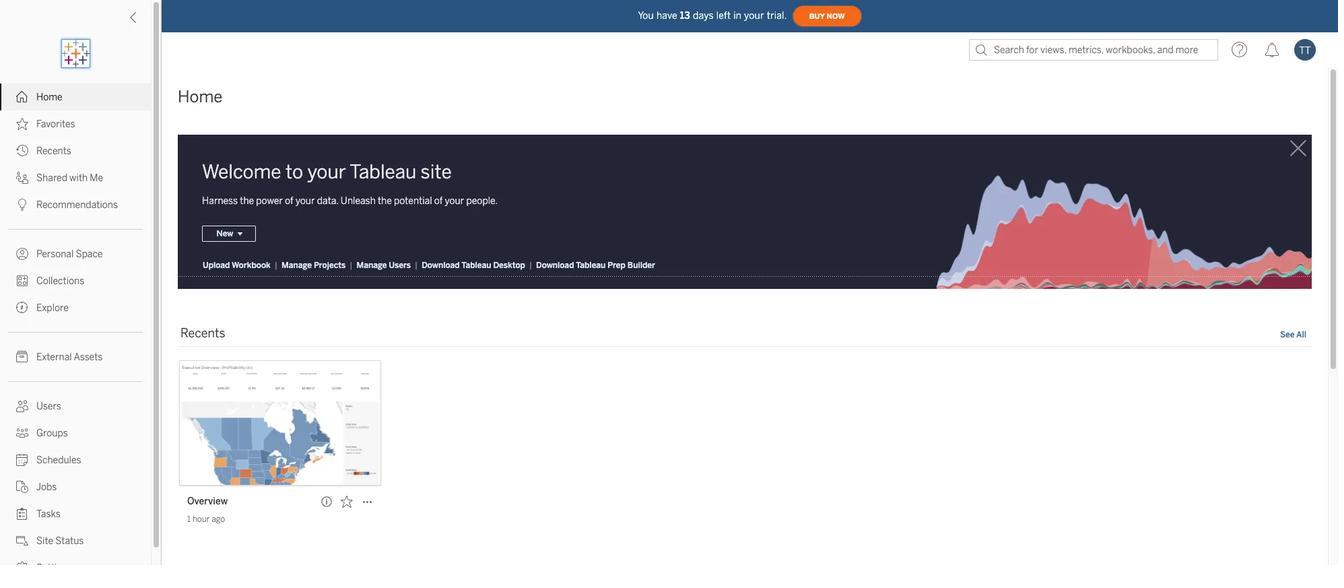Task type: vqa. For each thing, say whether or not it's contained in the screenshot.
SUB-
no



Task type: locate. For each thing, give the bounding box(es) containing it.
3 by text only_f5he34f image from the top
[[16, 199, 28, 211]]

2 by text only_f5he34f image from the top
[[16, 145, 28, 157]]

0 vertical spatial recents
[[36, 146, 71, 157]]

1 | from the left
[[275, 261, 278, 270]]

prep
[[608, 261, 626, 270]]

by text only_f5he34f image for site status
[[16, 535, 28, 547]]

of right power
[[285, 196, 294, 207]]

recents
[[36, 146, 71, 157], [181, 326, 225, 341]]

1 horizontal spatial download
[[536, 261, 574, 270]]

6 by text only_f5he34f image from the top
[[16, 427, 28, 439]]

favorites
[[36, 119, 75, 130]]

by text only_f5he34f image left recommendations
[[16, 199, 28, 211]]

shared with me link
[[0, 164, 151, 191]]

have
[[657, 10, 678, 21]]

external assets
[[36, 352, 103, 363]]

by text only_f5he34f image inside the home link
[[16, 91, 28, 103]]

| right desktop
[[530, 261, 532, 270]]

now
[[827, 12, 845, 21]]

your left people. on the left top of page
[[445, 196, 464, 207]]

you have 13 days left in your trial.
[[638, 10, 787, 21]]

people.
[[467, 196, 498, 207]]

personal
[[36, 249, 74, 260]]

by text only_f5he34f image up the groups link
[[16, 400, 28, 412]]

trial.
[[767, 10, 787, 21]]

by text only_f5he34f image left the jobs
[[16, 481, 28, 493]]

5 by text only_f5he34f image from the top
[[16, 400, 28, 412]]

tableau left desktop
[[462, 261, 491, 270]]

0 horizontal spatial users
[[36, 401, 61, 412]]

by text only_f5he34f image for recommendations
[[16, 199, 28, 211]]

1 horizontal spatial manage
[[357, 261, 387, 270]]

recents link
[[0, 137, 151, 164]]

by text only_f5he34f image inside recents link
[[16, 145, 28, 157]]

download right desktop
[[536, 261, 574, 270]]

7 by text only_f5he34f image from the top
[[16, 481, 28, 493]]

2 by text only_f5he34f image from the top
[[16, 172, 28, 184]]

schedules
[[36, 455, 81, 466]]

tableau
[[350, 161, 417, 183], [462, 261, 491, 270], [576, 261, 606, 270]]

recommendations link
[[0, 191, 151, 218]]

download tableau prep builder link
[[536, 260, 656, 271]]

hour
[[193, 515, 210, 524]]

2 the from the left
[[378, 196, 392, 207]]

0 horizontal spatial download
[[422, 261, 460, 270]]

by text only_f5he34f image for jobs
[[16, 481, 28, 493]]

by text only_f5he34f image left personal
[[16, 248, 28, 260]]

0 vertical spatial users
[[389, 261, 411, 270]]

by text only_f5he34f image for recents
[[16, 145, 28, 157]]

8 by text only_f5he34f image from the top
[[16, 562, 28, 565]]

by text only_f5he34f image inside "external assets" link
[[16, 351, 28, 363]]

by text only_f5he34f image inside "recommendations" link
[[16, 199, 28, 211]]

welcome
[[202, 161, 281, 183]]

1 of from the left
[[285, 196, 294, 207]]

5 by text only_f5he34f image from the top
[[16, 351, 28, 363]]

1 horizontal spatial of
[[434, 196, 443, 207]]

0 horizontal spatial home
[[36, 92, 63, 103]]

by text only_f5he34f image inside schedules link
[[16, 454, 28, 466]]

1 by text only_f5he34f image from the top
[[16, 118, 28, 130]]

the left power
[[240, 196, 254, 207]]

users inside the main navigation. press the up and down arrow keys to access links. element
[[36, 401, 61, 412]]

tableau left prep
[[576, 261, 606, 270]]

by text only_f5he34f image left the "collections"
[[16, 275, 28, 287]]

upload workbook button
[[202, 260, 271, 271]]

of right potential
[[434, 196, 443, 207]]

by text only_f5he34f image for explore
[[16, 302, 28, 314]]

explore
[[36, 303, 69, 314]]

all
[[1297, 330, 1307, 340]]

the
[[240, 196, 254, 207], [378, 196, 392, 207]]

1 horizontal spatial the
[[378, 196, 392, 207]]

users down potential
[[389, 261, 411, 270]]

shared with me
[[36, 172, 103, 184]]

by text only_f5he34f image left tasks
[[16, 508, 28, 520]]

3 by text only_f5he34f image from the top
[[16, 248, 28, 260]]

manage
[[282, 261, 312, 270], [357, 261, 387, 270]]

manage left projects
[[282, 261, 312, 270]]

4 by text only_f5he34f image from the top
[[16, 275, 28, 287]]

by text only_f5he34f image inside jobs link
[[16, 481, 28, 493]]

by text only_f5he34f image left schedules
[[16, 454, 28, 466]]

by text only_f5he34f image for external assets
[[16, 351, 28, 363]]

users
[[389, 261, 411, 270], [36, 401, 61, 412]]

by text only_f5he34f image left groups
[[16, 427, 28, 439]]

0 horizontal spatial tableau
[[350, 161, 417, 183]]

download
[[422, 261, 460, 270], [536, 261, 574, 270]]

harness
[[202, 196, 238, 207]]

manage right projects
[[357, 261, 387, 270]]

download right manage users link at top
[[422, 261, 460, 270]]

welcome to your tableau site
[[202, 161, 452, 183]]

buy now button
[[793, 5, 862, 27]]

1 by text only_f5he34f image from the top
[[16, 91, 28, 103]]

| right manage users link at top
[[415, 261, 418, 270]]

4 by text only_f5he34f image from the top
[[16, 302, 28, 314]]

8 by text only_f5he34f image from the top
[[16, 535, 28, 547]]

space
[[76, 249, 103, 260]]

1 vertical spatial users
[[36, 401, 61, 412]]

with
[[69, 172, 88, 184]]

of
[[285, 196, 294, 207], [434, 196, 443, 207]]

by text only_f5he34f image up shared with me link
[[16, 145, 28, 157]]

see all
[[1281, 330, 1307, 340]]

6 by text only_f5he34f image from the top
[[16, 454, 28, 466]]

| right workbook
[[275, 261, 278, 270]]

2 horizontal spatial tableau
[[576, 261, 606, 270]]

your up data.
[[307, 161, 346, 183]]

collections link
[[0, 267, 151, 294]]

by text only_f5he34f image inside tasks link
[[16, 508, 28, 520]]

by text only_f5he34f image
[[16, 91, 28, 103], [16, 172, 28, 184], [16, 248, 28, 260], [16, 275, 28, 287], [16, 400, 28, 412], [16, 427, 28, 439], [16, 481, 28, 493], [16, 535, 28, 547]]

home link
[[0, 84, 151, 110]]

by text only_f5he34f image inside shared with me link
[[16, 172, 28, 184]]

1 horizontal spatial tableau
[[462, 261, 491, 270]]

0 horizontal spatial recents
[[36, 146, 71, 157]]

by text only_f5he34f image left the external
[[16, 351, 28, 363]]

status
[[55, 536, 84, 547]]

your
[[745, 10, 764, 21], [307, 161, 346, 183], [296, 196, 315, 207], [445, 196, 464, 207]]

site status
[[36, 536, 84, 547]]

by text only_f5he34f image for shared with me
[[16, 172, 28, 184]]

7 by text only_f5he34f image from the top
[[16, 508, 28, 520]]

| right projects
[[350, 261, 353, 270]]

tableau up unleash
[[350, 161, 417, 183]]

harness the power of your data. unleash the potential of your people.
[[202, 196, 498, 207]]

by text only_f5he34f image for tasks
[[16, 508, 28, 520]]

navigation panel element
[[0, 40, 151, 565]]

collections
[[36, 276, 84, 287]]

personal space link
[[0, 241, 151, 267]]

by text only_f5he34f image inside "favorites" link
[[16, 118, 28, 130]]

upload
[[203, 261, 230, 270]]

by text only_f5he34f image left site
[[16, 535, 28, 547]]

days
[[693, 10, 714, 21]]

download tableau desktop link
[[421, 260, 526, 271]]

by text only_f5he34f image inside site status link
[[16, 535, 28, 547]]

groups
[[36, 428, 68, 439]]

home inside the main navigation. press the up and down arrow keys to access links. element
[[36, 92, 63, 103]]

|
[[275, 261, 278, 270], [350, 261, 353, 270], [415, 261, 418, 270], [530, 261, 532, 270]]

groups link
[[0, 420, 151, 447]]

assets
[[74, 352, 103, 363]]

by text only_f5he34f image inside personal space link
[[16, 248, 28, 260]]

by text only_f5he34f image down site status link
[[16, 562, 28, 565]]

1 horizontal spatial recents
[[181, 326, 225, 341]]

0 horizontal spatial manage
[[282, 261, 312, 270]]

by text only_f5he34f image inside users link
[[16, 400, 28, 412]]

by text only_f5he34f image inside the groups link
[[16, 427, 28, 439]]

by text only_f5he34f image inside explore link
[[16, 302, 28, 314]]

2 download from the left
[[536, 261, 574, 270]]

users link
[[0, 393, 151, 420]]

the right unleash
[[378, 196, 392, 207]]

1 horizontal spatial home
[[178, 87, 223, 106]]

by text only_f5he34f image left shared
[[16, 172, 28, 184]]

manage projects link
[[281, 260, 346, 271]]

recommendations
[[36, 199, 118, 211]]

by text only_f5he34f image
[[16, 118, 28, 130], [16, 145, 28, 157], [16, 199, 28, 211], [16, 302, 28, 314], [16, 351, 28, 363], [16, 454, 28, 466], [16, 508, 28, 520], [16, 562, 28, 565]]

by text only_f5he34f image left favorites
[[16, 118, 28, 130]]

users up groups
[[36, 401, 61, 412]]

0 horizontal spatial the
[[240, 196, 254, 207]]

home
[[178, 87, 223, 106], [36, 92, 63, 103]]

personal space
[[36, 249, 103, 260]]

by text only_f5he34f image inside collections link
[[16, 275, 28, 287]]

by text only_f5he34f image left explore on the left of the page
[[16, 302, 28, 314]]

0 horizontal spatial of
[[285, 196, 294, 207]]

by text only_f5he34f image up "favorites" link
[[16, 91, 28, 103]]



Task type: describe. For each thing, give the bounding box(es) containing it.
by text only_f5he34f image for collections
[[16, 275, 28, 287]]

tasks link
[[0, 501, 151, 528]]

your left data.
[[296, 196, 315, 207]]

new
[[217, 229, 233, 239]]

recents inside the main navigation. press the up and down arrow keys to access links. element
[[36, 146, 71, 157]]

1
[[187, 515, 191, 524]]

1 horizontal spatial users
[[389, 261, 411, 270]]

2 of from the left
[[434, 196, 443, 207]]

jobs
[[36, 482, 57, 493]]

data.
[[317, 196, 339, 207]]

upload workbook | manage projects | manage users | download tableau desktop | download tableau prep builder
[[203, 261, 656, 270]]

1 hour ago
[[187, 515, 225, 524]]

site status link
[[0, 528, 151, 555]]

13
[[680, 10, 691, 21]]

by text only_f5he34f image for home
[[16, 91, 28, 103]]

see all link
[[1281, 329, 1307, 343]]

1 the from the left
[[240, 196, 254, 207]]

desktop
[[493, 261, 525, 270]]

in
[[734, 10, 742, 21]]

by text only_f5he34f image for personal space
[[16, 248, 28, 260]]

2 manage from the left
[[357, 261, 387, 270]]

2 | from the left
[[350, 261, 353, 270]]

buy
[[810, 12, 825, 21]]

by text only_f5he34f image for groups
[[16, 427, 28, 439]]

your right 'in'
[[745, 10, 764, 21]]

by text only_f5he34f image for schedules
[[16, 454, 28, 466]]

tasks
[[36, 509, 61, 520]]

new button
[[202, 226, 256, 242]]

site
[[421, 161, 452, 183]]

projects
[[314, 261, 346, 270]]

by text only_f5he34f image for favorites
[[16, 118, 28, 130]]

left
[[717, 10, 731, 21]]

you
[[638, 10, 654, 21]]

schedules link
[[0, 447, 151, 474]]

see
[[1281, 330, 1295, 340]]

external assets link
[[0, 344, 151, 371]]

4 | from the left
[[530, 261, 532, 270]]

shared
[[36, 172, 67, 184]]

jobs link
[[0, 474, 151, 501]]

3 | from the left
[[415, 261, 418, 270]]

external
[[36, 352, 72, 363]]

Search for views, metrics, workbooks, and more text field
[[970, 39, 1219, 61]]

explore link
[[0, 294, 151, 321]]

main navigation. press the up and down arrow keys to access links. element
[[0, 84, 151, 565]]

overview
[[187, 496, 228, 508]]

favorites link
[[0, 110, 151, 137]]

site
[[36, 536, 53, 547]]

manage users link
[[356, 260, 412, 271]]

me
[[90, 172, 103, 184]]

buy now
[[810, 12, 845, 21]]

power
[[256, 196, 283, 207]]

1 manage from the left
[[282, 261, 312, 270]]

to
[[286, 161, 303, 183]]

1 download from the left
[[422, 261, 460, 270]]

builder
[[628, 261, 656, 270]]

by text only_f5he34f image for users
[[16, 400, 28, 412]]

1 vertical spatial recents
[[181, 326, 225, 341]]

ago
[[212, 515, 225, 524]]

potential
[[394, 196, 432, 207]]

workbook
[[232, 261, 271, 270]]

unleash
[[341, 196, 376, 207]]



